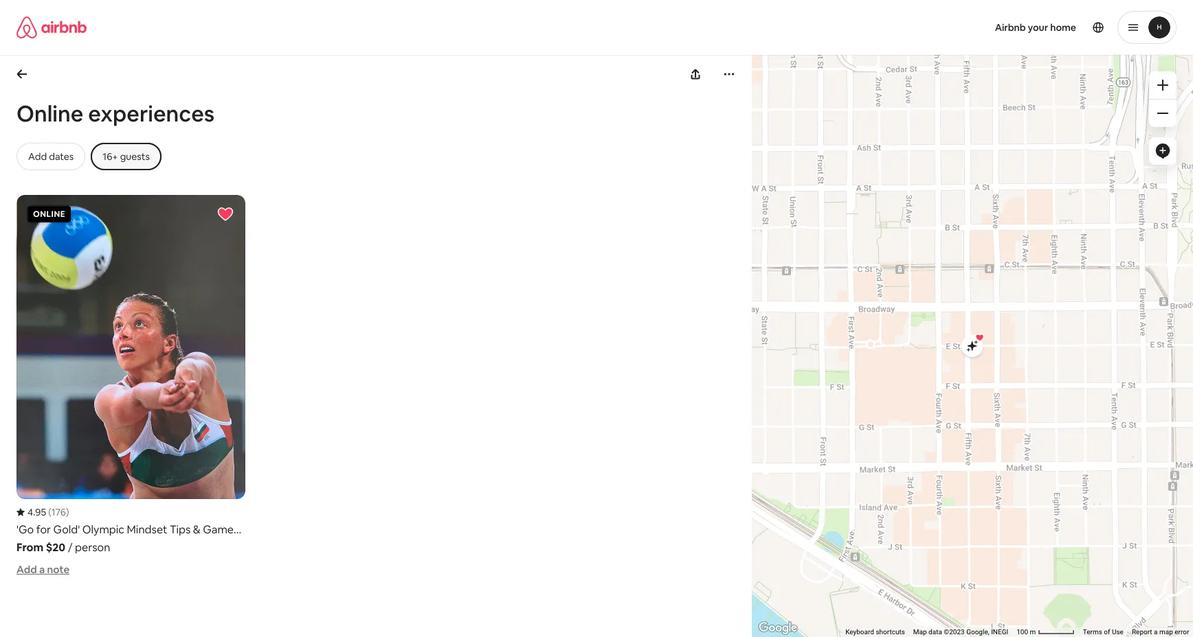 Task type: locate. For each thing, give the bounding box(es) containing it.
/
[[68, 541, 72, 556]]

add inside dropdown button
[[28, 151, 47, 163]]

0 horizontal spatial a
[[39, 564, 45, 577]]

guests
[[120, 151, 150, 163]]

100 m button
[[1012, 628, 1079, 638]]

add a note button
[[16, 564, 70, 577]]

google,
[[966, 629, 989, 636]]

add a note
[[16, 564, 70, 577]]

a
[[39, 564, 45, 577], [1154, 629, 1157, 636]]

report a map error
[[1132, 629, 1189, 636]]

airbnb
[[995, 21, 1026, 34]]

report a map error link
[[1132, 629, 1189, 636]]

person
[[75, 541, 110, 556]]

add
[[28, 151, 47, 163], [16, 564, 37, 577]]

176
[[51, 507, 66, 519]]

a left map at bottom right
[[1154, 629, 1157, 636]]

1 vertical spatial a
[[1154, 629, 1157, 636]]

zoom in image
[[1157, 80, 1168, 91]]

m
[[1030, 629, 1036, 636]]

add down from on the left bottom of the page
[[16, 564, 37, 577]]

map
[[1159, 629, 1173, 636]]

online experiences
[[16, 100, 215, 128]]

terms of use
[[1083, 629, 1123, 636]]

unsave this experience image
[[217, 206, 233, 223]]

0 vertical spatial add
[[28, 151, 47, 163]]

0 vertical spatial a
[[39, 564, 45, 577]]

experiences
[[88, 100, 215, 128]]

4.95
[[27, 507, 46, 519]]

add left dates
[[28, 151, 47, 163]]

'go for gold' olympic mindset tips & games with lina taylor group
[[16, 195, 245, 556]]

data
[[928, 629, 942, 636]]

a for add
[[39, 564, 45, 577]]

inegi
[[991, 629, 1008, 636]]

100
[[1016, 629, 1028, 636]]

note
[[47, 564, 70, 577]]

add dates
[[28, 151, 74, 163]]

)
[[66, 507, 69, 519]]

rating 4.95 out of 5; 176 reviews image
[[16, 507, 69, 519]]

a left note
[[39, 564, 45, 577]]

1 horizontal spatial a
[[1154, 629, 1157, 636]]

100 m
[[1016, 629, 1037, 636]]

©2023
[[944, 629, 964, 636]]

keyboard shortcuts
[[845, 629, 905, 636]]

from $20 / person
[[16, 541, 110, 556]]

add for add a note
[[16, 564, 37, 577]]

1 vertical spatial add
[[16, 564, 37, 577]]

report
[[1132, 629, 1152, 636]]



Task type: describe. For each thing, give the bounding box(es) containing it.
dates
[[49, 151, 74, 163]]

airbnb your home
[[995, 21, 1076, 34]]

add a place to the map image
[[1155, 143, 1171, 159]]

zoom out image
[[1157, 108, 1168, 119]]

error
[[1174, 629, 1189, 636]]

keyboard
[[845, 629, 874, 636]]

(
[[48, 507, 51, 519]]

16+ guests button
[[91, 143, 161, 170]]

a for report
[[1154, 629, 1157, 636]]

shortcuts
[[876, 629, 905, 636]]

map
[[913, 629, 927, 636]]

map data ©2023 google, inegi
[[913, 629, 1008, 636]]

airbnb your home link
[[987, 13, 1084, 42]]

16+ guests
[[103, 151, 150, 163]]

add dates button
[[16, 143, 85, 170]]

$20
[[46, 541, 65, 556]]

home
[[1050, 21, 1076, 34]]

profile element
[[613, 0, 1177, 55]]

terms of use link
[[1083, 629, 1123, 636]]

use
[[1112, 629, 1123, 636]]

keyboard shortcuts button
[[845, 628, 905, 638]]

add for add dates
[[28, 151, 47, 163]]

your
[[1028, 21, 1048, 34]]

of
[[1104, 629, 1110, 636]]

google image
[[755, 620, 800, 638]]

16+
[[103, 151, 118, 163]]

from
[[16, 541, 44, 556]]

4.95 ( 176 )
[[27, 507, 69, 519]]

terms
[[1083, 629, 1102, 636]]

google map
including 0 saved stays. region
[[679, 45, 1193, 638]]

online
[[16, 100, 83, 128]]



Task type: vqa. For each thing, say whether or not it's contained in the screenshot.
Amazing views
no



